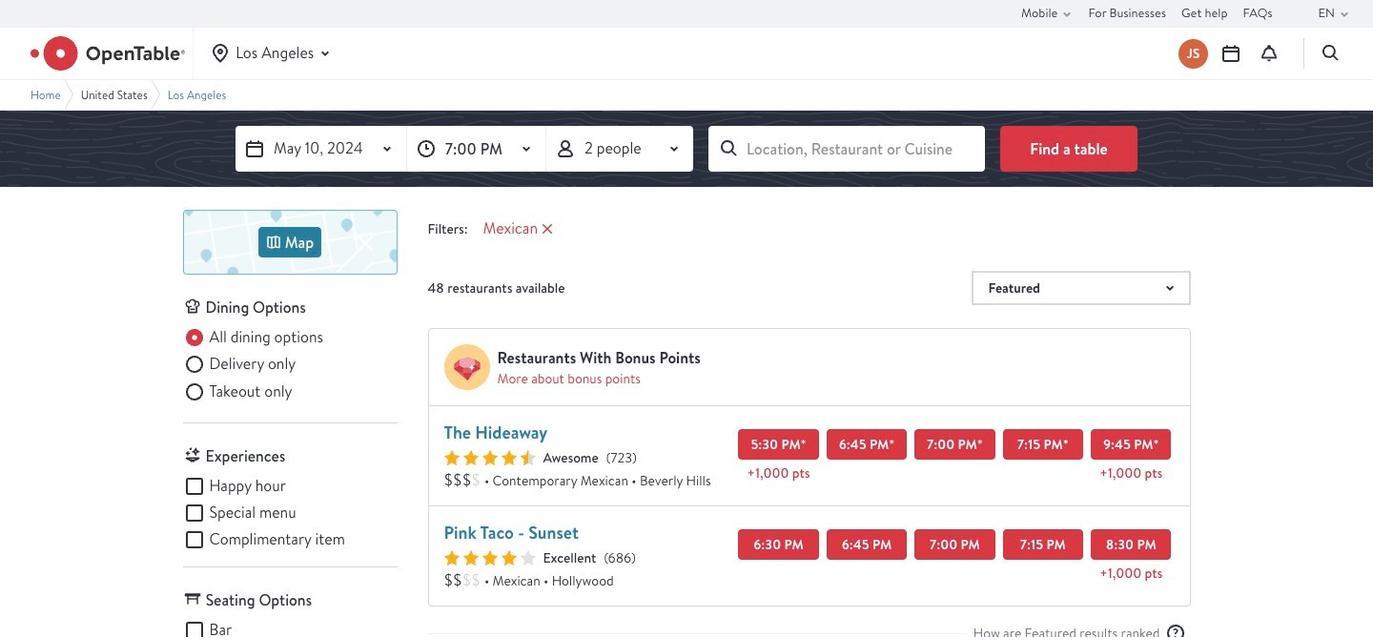 Task type: locate. For each thing, give the bounding box(es) containing it.
1 vertical spatial group
[[183, 475, 397, 552]]

2 group from the top
[[183, 475, 397, 552]]

group
[[183, 326, 397, 407], [183, 475, 397, 552]]

3.9 stars image
[[444, 550, 536, 566]]

bonus point image
[[444, 344, 490, 390]]

None field
[[709, 126, 985, 172]]

None radio
[[183, 326, 323, 349], [183, 380, 292, 403], [183, 326, 323, 349], [183, 380, 292, 403]]

0 vertical spatial group
[[183, 326, 397, 407]]

none radio inside group
[[183, 353, 296, 376]]

None radio
[[183, 353, 296, 376]]



Task type: describe. For each thing, give the bounding box(es) containing it.
Please input a Location, Restaurant or Cuisine field
[[709, 126, 985, 172]]

opentable logo image
[[31, 36, 185, 71]]

1 group from the top
[[183, 326, 397, 407]]

4.4 stars image
[[444, 450, 536, 466]]



Task type: vqa. For each thing, say whether or not it's contained in the screenshot.
TAB LIST
no



